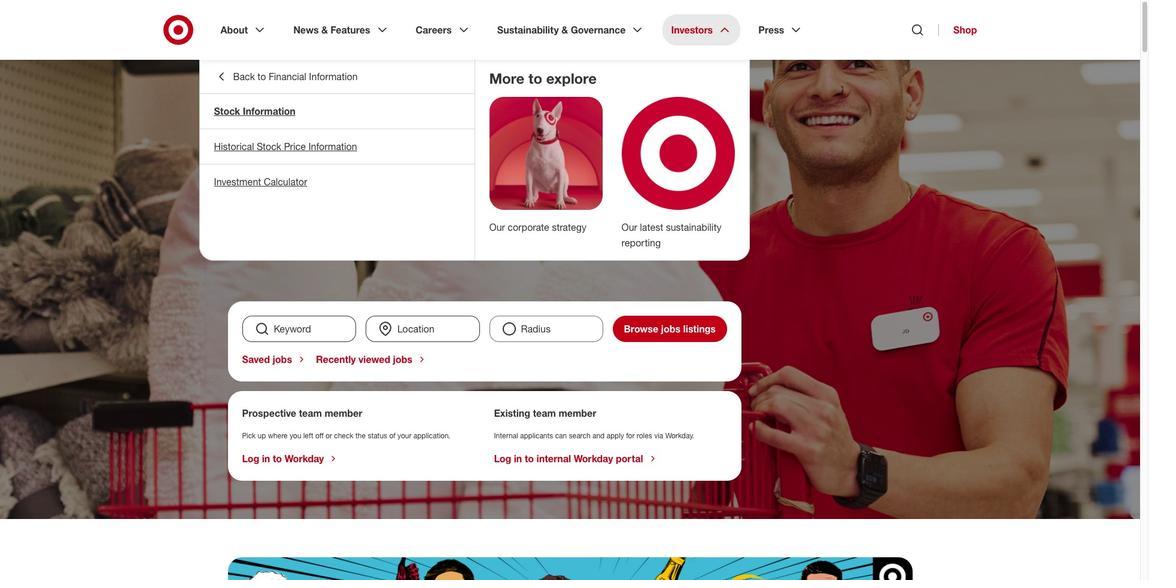 Task type: vqa. For each thing, say whether or not it's contained in the screenshot.
benefits
no



Task type: describe. For each thing, give the bounding box(es) containing it.
in for internal
[[514, 453, 522, 465]]

our latest sustainability reporting link
[[622, 222, 722, 249]]

stock inside stock information link
[[214, 105, 240, 117]]

investment calculator
[[214, 176, 307, 188]]

historical
[[214, 141, 254, 153]]

financial
[[269, 71, 306, 83]]

our latest sustainability reporting
[[622, 222, 722, 249]]

press
[[759, 24, 784, 36]]

existing team member
[[494, 408, 597, 420]]

our corporate strategy link
[[489, 222, 587, 233]]

team for existing
[[533, 408, 556, 420]]

back to financial information button
[[200, 60, 474, 93]]

our for our latest sustainability reporting
[[622, 222, 637, 233]]

you for work
[[228, 171, 310, 229]]

can
[[555, 432, 567, 441]]

application.
[[414, 432, 450, 441]]

off
[[315, 432, 324, 441]]

member for existing team member
[[559, 408, 597, 420]]

jobs for saved
[[273, 354, 292, 366]]

love.
[[323, 171, 427, 229]]

more to explore
[[489, 69, 597, 87]]

viewed
[[359, 354, 390, 366]]

search
[[569, 432, 591, 441]]

to inside button
[[258, 71, 266, 83]]

shop link
[[939, 24, 977, 36]]

internal applicants can search and apply for roles via workday.
[[494, 432, 694, 441]]

careers for careers work somewhere you love.
[[228, 98, 282, 116]]

log in to internal workday portal link
[[494, 453, 658, 465]]

corporate
[[508, 222, 549, 233]]

features
[[331, 24, 370, 36]]

prospective
[[242, 408, 296, 420]]

check
[[334, 432, 354, 441]]

member for prospective team member
[[325, 408, 362, 420]]

pick
[[242, 432, 256, 441]]

saved jobs
[[242, 354, 292, 366]]

historical stock price information
[[214, 141, 357, 153]]

news & features
[[293, 24, 370, 36]]

to down applicants
[[525, 453, 534, 465]]

recently viewed jobs
[[316, 354, 413, 366]]

more
[[489, 69, 525, 87]]

sustainability & governance
[[497, 24, 626, 36]]

portal
[[616, 453, 643, 465]]

log in to internal workday portal
[[494, 453, 643, 465]]

back
[[233, 71, 255, 83]]

and
[[593, 432, 605, 441]]

recently viewed jobs link
[[316, 354, 427, 366]]

or
[[326, 432, 332, 441]]

careers work somewhere you love.
[[228, 98, 624, 229]]

1 workday from the left
[[285, 453, 324, 465]]

investment calculator link
[[200, 165, 474, 199]]

shop
[[954, 24, 977, 36]]

strategy
[[552, 222, 587, 233]]

browse jobs listings
[[624, 323, 716, 335]]

the
[[356, 432, 366, 441]]

historical stock price information link
[[200, 129, 474, 164]]

existing
[[494, 408, 530, 420]]

internal
[[494, 432, 518, 441]]

investors
[[671, 24, 713, 36]]

apply
[[607, 432, 624, 441]]

our for our corporate strategy
[[489, 222, 505, 233]]

site navigation element
[[0, 0, 1149, 581]]

roles
[[637, 432, 652, 441]]

jobs for browse
[[661, 323, 681, 335]]

browse jobs listings button
[[613, 316, 727, 342]]

stock inside historical stock price information link
[[257, 141, 281, 153]]

up
[[258, 432, 266, 441]]



Task type: locate. For each thing, give the bounding box(es) containing it.
1 horizontal spatial stock
[[257, 141, 281, 153]]

your
[[398, 432, 412, 441]]

reporting
[[622, 237, 661, 249]]

log down pick
[[242, 453, 259, 465]]

member up check
[[325, 408, 362, 420]]

information inside button
[[309, 71, 358, 83]]

information up historical stock price information
[[243, 105, 296, 117]]

&
[[321, 24, 328, 36], [562, 24, 568, 36]]

you left the left
[[290, 432, 301, 441]]

2 member from the left
[[559, 408, 597, 420]]

0 horizontal spatial careers
[[228, 98, 282, 116]]

None text field
[[242, 316, 356, 342], [366, 316, 480, 342], [242, 316, 356, 342], [366, 316, 480, 342]]

workday down the left
[[285, 453, 324, 465]]

1 log from the left
[[242, 453, 259, 465]]

jobs inside button
[[661, 323, 681, 335]]

stock information
[[214, 105, 296, 117]]

2 team from the left
[[533, 408, 556, 420]]

latest
[[640, 222, 663, 233]]

1 vertical spatial careers
[[228, 98, 282, 116]]

in down up
[[262, 453, 270, 465]]

& right news
[[321, 24, 328, 36]]

of
[[389, 432, 396, 441]]

1 horizontal spatial team
[[533, 408, 556, 420]]

about link
[[212, 14, 275, 45]]

1 member from the left
[[325, 408, 362, 420]]

careers inside site navigation "element"
[[416, 24, 452, 36]]

saved jobs link
[[242, 354, 307, 366]]

0 horizontal spatial our
[[489, 222, 505, 233]]

jobs right saved
[[273, 354, 292, 366]]

browse
[[624, 323, 659, 335]]

0 horizontal spatial team
[[299, 408, 322, 420]]

listings
[[683, 323, 716, 335]]

internal
[[537, 453, 571, 465]]

2 horizontal spatial jobs
[[661, 323, 681, 335]]

to right more
[[529, 69, 542, 87]]

log for log in to internal workday portal
[[494, 453, 511, 465]]

2 workday from the left
[[574, 453, 613, 465]]

workday down 'internal applicants can search and apply for roles via workday.'
[[574, 453, 613, 465]]

news & features link
[[285, 14, 398, 45]]

1 horizontal spatial workday
[[574, 453, 613, 465]]

0 horizontal spatial log
[[242, 453, 259, 465]]

workday.
[[665, 432, 694, 441]]

you for up
[[290, 432, 301, 441]]

Browse jobs listings search field
[[237, 316, 732, 342]]

2 & from the left
[[562, 24, 568, 36]]

& inside news & features "link"
[[321, 24, 328, 36]]

to right back
[[258, 71, 266, 83]]

information down stock information link
[[309, 141, 357, 153]]

you inside the careers work somewhere you love.
[[228, 171, 310, 229]]

work
[[228, 118, 345, 177]]

governance
[[571, 24, 626, 36]]

via
[[654, 432, 663, 441]]

to
[[529, 69, 542, 87], [258, 71, 266, 83], [273, 453, 282, 465], [525, 453, 534, 465]]

member
[[325, 408, 362, 420], [559, 408, 597, 420]]

1 vertical spatial information
[[243, 105, 296, 117]]

1 horizontal spatial &
[[562, 24, 568, 36]]

in down internal
[[514, 453, 522, 465]]

2 vertical spatial information
[[309, 141, 357, 153]]

team up applicants
[[533, 408, 556, 420]]

& inside sustainability & governance link
[[562, 24, 568, 36]]

somewhere
[[359, 118, 624, 177]]

target bullseye logo image
[[622, 97, 735, 210]]

careers for careers
[[416, 24, 452, 36]]

stock up historical
[[214, 105, 240, 117]]

saved
[[242, 354, 270, 366]]

team
[[299, 408, 322, 420], [533, 408, 556, 420]]

sustainability
[[666, 222, 722, 233]]

1 horizontal spatial log
[[494, 453, 511, 465]]

information up stock information link
[[309, 71, 358, 83]]

log in to workday
[[242, 453, 324, 465]]

in for workday
[[262, 453, 270, 465]]

careers inside the careers work somewhere you love.
[[228, 98, 282, 116]]

member up 'search' at the bottom
[[559, 408, 597, 420]]

where
[[268, 432, 288, 441]]

left
[[303, 432, 313, 441]]

0 horizontal spatial workday
[[285, 453, 324, 465]]

press link
[[750, 14, 812, 45]]

sustainability
[[497, 24, 559, 36]]

0 vertical spatial you
[[228, 171, 310, 229]]

2 in from the left
[[514, 453, 522, 465]]

back to financial information
[[233, 71, 358, 83]]

2 our from the left
[[622, 222, 637, 233]]

recently
[[316, 354, 356, 366]]

team up the left
[[299, 408, 322, 420]]

0 vertical spatial careers
[[416, 24, 452, 36]]

stock information link
[[200, 94, 474, 129]]

0 horizontal spatial jobs
[[273, 354, 292, 366]]

1 team from the left
[[299, 408, 322, 420]]

you down historical stock price information
[[228, 171, 310, 229]]

log for log in to workday
[[242, 453, 259, 465]]

0 horizontal spatial &
[[321, 24, 328, 36]]

0 horizontal spatial member
[[325, 408, 362, 420]]

our left corporate on the left of page
[[489, 222, 505, 233]]

applicants
[[520, 432, 553, 441]]

pick up where you left off or check the status of your application.
[[242, 432, 450, 441]]

1 in from the left
[[262, 453, 270, 465]]

0 horizontal spatial in
[[262, 453, 270, 465]]

information for financial
[[309, 71, 358, 83]]

jobs
[[661, 323, 681, 335], [273, 354, 292, 366], [393, 354, 413, 366]]

information for price
[[309, 141, 357, 153]]

1 horizontal spatial member
[[559, 408, 597, 420]]

target's mascot bullseye in front of red background image
[[489, 97, 603, 210]]

status
[[368, 432, 387, 441]]

0 vertical spatial stock
[[214, 105, 240, 117]]

investors link
[[663, 14, 741, 45]]

jobs left listings
[[661, 323, 681, 335]]

workday
[[285, 453, 324, 465], [574, 453, 613, 465]]

& left the governance
[[562, 24, 568, 36]]

careers
[[416, 24, 452, 36], [228, 98, 282, 116]]

for
[[626, 432, 635, 441]]

1 horizontal spatial careers
[[416, 24, 452, 36]]

our up reporting
[[622, 222, 637, 233]]

in
[[262, 453, 270, 465], [514, 453, 522, 465]]

about
[[221, 24, 248, 36]]

information
[[309, 71, 358, 83], [243, 105, 296, 117], [309, 141, 357, 153]]

price
[[284, 141, 306, 153]]

1 horizontal spatial in
[[514, 453, 522, 465]]

calculator
[[264, 176, 307, 188]]

log down internal
[[494, 453, 511, 465]]

sustainability & governance link
[[489, 14, 653, 45]]

0 vertical spatial information
[[309, 71, 358, 83]]

to down where
[[273, 453, 282, 465]]

stock
[[214, 105, 240, 117], [257, 141, 281, 153]]

0 horizontal spatial stock
[[214, 105, 240, 117]]

our inside our latest sustainability reporting
[[622, 222, 637, 233]]

prospective team member
[[242, 408, 362, 420]]

1 our from the left
[[489, 222, 505, 233]]

1 & from the left
[[321, 24, 328, 36]]

careers link
[[407, 14, 479, 45]]

1 vertical spatial you
[[290, 432, 301, 441]]

log
[[242, 453, 259, 465], [494, 453, 511, 465]]

investment
[[214, 176, 261, 188]]

log in to workday link
[[242, 453, 338, 465]]

news
[[293, 24, 319, 36]]

& for news
[[321, 24, 328, 36]]

& for sustainability
[[562, 24, 568, 36]]

stock left price
[[257, 141, 281, 153]]

1 horizontal spatial jobs
[[393, 354, 413, 366]]

1 horizontal spatial our
[[622, 222, 637, 233]]

job search group
[[237, 316, 732, 342]]

jobs right viewed
[[393, 354, 413, 366]]

our corporate strategy
[[489, 222, 587, 233]]

you
[[228, 171, 310, 229], [290, 432, 301, 441]]

explore
[[546, 69, 597, 87]]

team for prospective
[[299, 408, 322, 420]]

1 vertical spatial stock
[[257, 141, 281, 153]]

2 log from the left
[[494, 453, 511, 465]]



